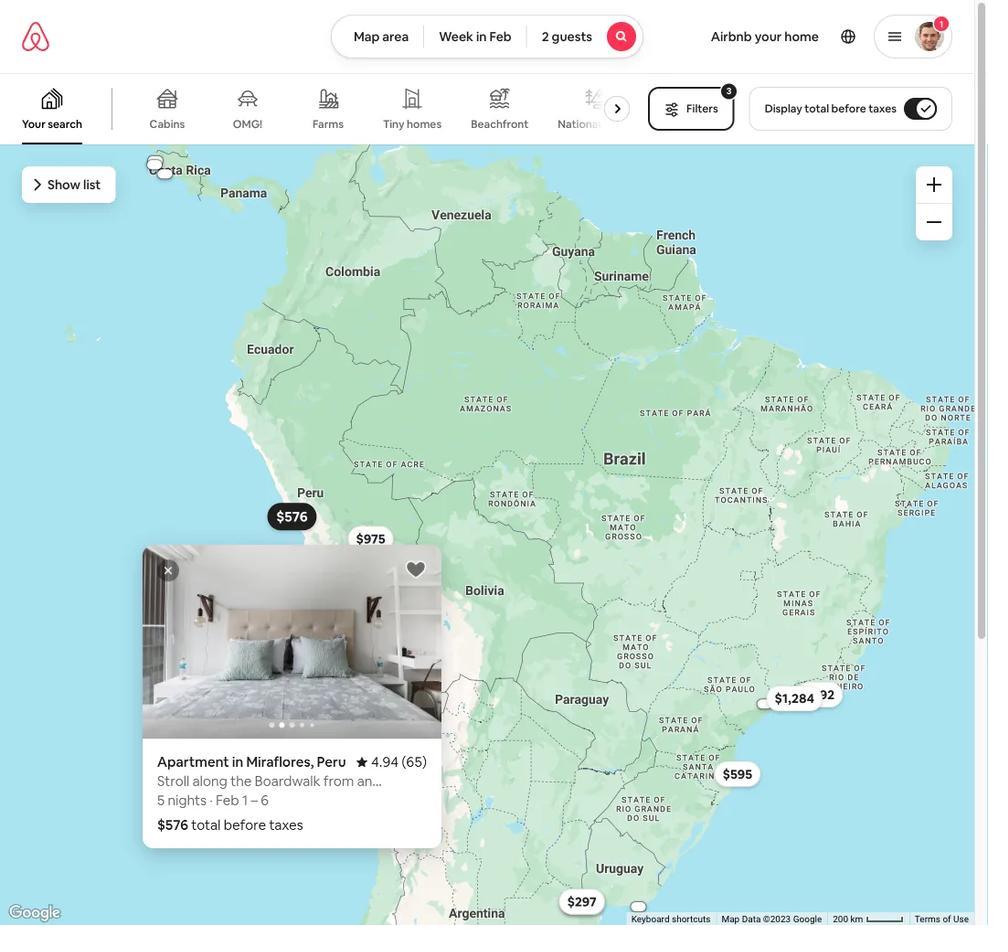 Task type: locate. For each thing, give the bounding box(es) containing it.
total
[[805, 102, 830, 116], [191, 817, 221, 834]]

none search field containing map area
[[331, 15, 644, 59]]

profile element
[[666, 0, 953, 73]]

0 horizontal spatial in
[[232, 753, 244, 771]]

0 vertical spatial map
[[354, 28, 380, 45]]

$4,565
[[631, 905, 647, 910]]

map for map area
[[354, 28, 380, 45]]

feb inside 5 nights · feb 1 – 6 $576 total before taxes
[[216, 792, 239, 810]]

filters button
[[649, 87, 735, 131]]

–
[[251, 792, 258, 810]]

terms of use
[[915, 914, 970, 925]]

display total before taxes button
[[750, 87, 953, 131]]

map left 'area'
[[354, 28, 380, 45]]

$595 button
[[715, 762, 761, 787]]

$1,284
[[775, 691, 815, 707]]

data
[[742, 914, 761, 925]]

(65)
[[402, 753, 427, 771]]

1 inside dropdown button
[[940, 18, 944, 30]]

0 horizontal spatial total
[[191, 817, 221, 834]]

1 horizontal spatial total
[[805, 102, 830, 116]]

1 vertical spatial 1
[[242, 792, 248, 810]]

airbnb your home
[[711, 28, 820, 45]]

1 vertical spatial map
[[722, 914, 740, 925]]

close image
[[163, 566, 174, 577]]

0 horizontal spatial feb
[[216, 792, 239, 810]]

1 inside 5 nights · feb 1 – 6 $576 total before taxes
[[242, 792, 248, 810]]

0 vertical spatial 1
[[940, 18, 944, 30]]

1 horizontal spatial 1
[[940, 18, 944, 30]]

1 vertical spatial taxes
[[269, 817, 303, 834]]

use
[[954, 914, 970, 925]]

1 vertical spatial feb
[[216, 792, 239, 810]]

0 horizontal spatial before
[[224, 817, 266, 834]]

0 vertical spatial $576
[[276, 508, 308, 526]]

in left miraflores,
[[232, 753, 244, 771]]

$297
[[568, 894, 597, 910]]

$592
[[806, 687, 835, 703]]

zoom out image
[[928, 215, 942, 230]]

200 km button
[[828, 913, 910, 926]]

$576
[[276, 508, 308, 526], [157, 817, 188, 834]]

map inside button
[[354, 28, 380, 45]]

$531 button
[[561, 890, 606, 916]]

display
[[765, 102, 803, 116]]

keyboard shortcuts button
[[632, 913, 711, 926]]

$257
[[568, 894, 597, 910]]

total inside button
[[805, 102, 830, 116]]

1 horizontal spatial map
[[722, 914, 740, 925]]

2 group from the top
[[0, 545, 741, 739]]

1 vertical spatial in
[[232, 753, 244, 771]]

total right display
[[805, 102, 830, 116]]

tiny
[[383, 117, 405, 131]]

$1,284 button
[[767, 686, 823, 712]]

0 horizontal spatial $576
[[157, 817, 188, 834]]

group
[[0, 73, 638, 145], [0, 545, 741, 739]]

week in feb
[[439, 28, 512, 45]]

taxes inside 5 nights · feb 1 – 6 $576 total before taxes
[[269, 817, 303, 834]]

before down –
[[224, 817, 266, 834]]

2 guests
[[542, 28, 593, 45]]

total down ·
[[191, 817, 221, 834]]

tiny homes
[[383, 117, 442, 131]]

map data ©2023 google
[[722, 914, 823, 925]]

shortcuts
[[672, 914, 711, 925]]

1 horizontal spatial taxes
[[869, 102, 897, 116]]

filters
[[687, 102, 719, 116]]

1 group from the top
[[0, 73, 638, 145]]

1
[[940, 18, 944, 30], [242, 792, 248, 810]]

home
[[785, 28, 820, 45]]

1 vertical spatial group
[[0, 545, 741, 739]]

taxes down "1" dropdown button
[[869, 102, 897, 116]]

in inside region
[[232, 753, 244, 771]]

2 guests button
[[527, 15, 644, 59]]

0 vertical spatial taxes
[[869, 102, 897, 116]]

zoom in image
[[928, 177, 942, 192]]

km
[[851, 914, 864, 925]]

in inside button
[[477, 28, 487, 45]]

0 horizontal spatial map
[[354, 28, 380, 45]]

$975 button
[[348, 526, 394, 552]]

week
[[439, 28, 474, 45]]

add to wishlist image
[[405, 559, 427, 581]]

before right display
[[832, 102, 867, 116]]

in
[[477, 28, 487, 45], [232, 753, 244, 771]]

before
[[832, 102, 867, 116], [224, 817, 266, 834]]

3
[[727, 85, 732, 97]]

$531
[[570, 895, 597, 911]]

terms
[[915, 914, 941, 925]]

1 horizontal spatial in
[[477, 28, 487, 45]]

1 vertical spatial $576
[[157, 817, 188, 834]]

group inside google map
showing 57 stays. including 1 saved stay. region
[[0, 545, 741, 739]]

feb right week
[[490, 28, 512, 45]]

$257 button
[[559, 889, 605, 915]]

taxes down miraflores,
[[269, 817, 303, 834]]

None search field
[[331, 15, 644, 59]]

$595
[[723, 766, 753, 783]]

0 vertical spatial total
[[805, 102, 830, 116]]

map left data
[[722, 914, 740, 925]]

0 vertical spatial feb
[[490, 28, 512, 45]]

map area
[[354, 28, 409, 45]]

feb
[[490, 28, 512, 45], [216, 792, 239, 810]]

1 vertical spatial before
[[224, 817, 266, 834]]

in for week
[[477, 28, 487, 45]]

cabins
[[150, 117, 185, 131]]

200 km
[[833, 914, 866, 925]]

feb right ·
[[216, 792, 239, 810]]

display total before taxes
[[765, 102, 897, 116]]

0 horizontal spatial 1
[[242, 792, 248, 810]]

1 horizontal spatial before
[[832, 102, 867, 116]]

$576 inside 5 nights · feb 1 – 6 $576 total before taxes
[[157, 817, 188, 834]]

airbnb your home link
[[700, 17, 831, 56]]

of
[[943, 914, 952, 925]]

$592 button
[[797, 682, 844, 708]]

0 vertical spatial before
[[832, 102, 867, 116]]

0 horizontal spatial taxes
[[269, 817, 303, 834]]

map
[[354, 28, 380, 45], [722, 914, 740, 925]]

peru
[[317, 753, 346, 771]]

2
[[542, 28, 549, 45]]

show list
[[48, 177, 101, 193]]

1 horizontal spatial feb
[[490, 28, 512, 45]]

your
[[22, 117, 46, 131]]

search
[[48, 117, 82, 131]]

0 vertical spatial in
[[477, 28, 487, 45]]

your search
[[22, 117, 82, 131]]

feb inside button
[[490, 28, 512, 45]]

1 vertical spatial total
[[191, 817, 221, 834]]

1 horizontal spatial $576
[[276, 508, 308, 526]]

in right week
[[477, 28, 487, 45]]

0 vertical spatial group
[[0, 73, 638, 145]]

taxes
[[869, 102, 897, 116], [269, 817, 303, 834]]

apartment
[[157, 753, 229, 771]]



Task type: vqa. For each thing, say whether or not it's contained in the screenshot.
reimbursed in the Get reimbursed if you cancel due to illness, flight delays, and more. Plus, get assistance services like emergency help.
no



Task type: describe. For each thing, give the bounding box(es) containing it.
©2023
[[764, 914, 791, 925]]

list
[[83, 177, 101, 193]]

terms of use link
[[915, 914, 970, 925]]

$576 button
[[268, 503, 317, 531]]

5
[[157, 792, 165, 810]]

5 nights · feb 1 – 6 $576 total before taxes
[[157, 792, 303, 834]]

before inside display total before taxes button
[[832, 102, 867, 116]]

keyboard
[[632, 914, 670, 925]]

your
[[755, 28, 782, 45]]

in for apartment
[[232, 753, 244, 771]]

nights
[[168, 792, 207, 810]]

map for map data ©2023 google
[[722, 914, 740, 925]]

apartment in miraflores, peru
[[157, 753, 346, 771]]

omg!
[[233, 117, 263, 131]]

·
[[210, 792, 213, 810]]

$4,565 button
[[621, 903, 657, 912]]

farms
[[313, 117, 344, 131]]

miraflores,
[[246, 753, 314, 771]]

200
[[833, 914, 849, 925]]

4.94
[[371, 753, 399, 771]]

airbnb
[[711, 28, 752, 45]]

beachfront
[[471, 117, 529, 131]]

homes
[[407, 117, 442, 131]]

google image
[[5, 902, 65, 926]]

guests
[[552, 28, 593, 45]]

$297 button
[[559, 889, 605, 915]]

parks
[[604, 117, 632, 131]]

4.94 out of 5 average rating,  65 reviews image
[[357, 753, 427, 771]]

$975
[[356, 531, 386, 547]]

national
[[558, 117, 601, 131]]

taxes inside display total before taxes button
[[869, 102, 897, 116]]

national parks
[[558, 117, 632, 131]]

total inside 5 nights · feb 1 – 6 $576 total before taxes
[[191, 817, 221, 834]]

map area button
[[331, 15, 425, 59]]

google map
showing 57 stays. including 1 saved stay. region
[[0, 145, 975, 926]]

area
[[383, 28, 409, 45]]

$576 inside button
[[276, 508, 308, 526]]

show list button
[[22, 166, 116, 203]]

1 button
[[874, 15, 953, 59]]

before inside 5 nights · feb 1 – 6 $576 total before taxes
[[224, 817, 266, 834]]

4.94 (65)
[[371, 753, 427, 771]]

6
[[261, 792, 269, 810]]

google
[[794, 914, 823, 925]]

week in feb button
[[424, 15, 527, 59]]

keyboard shortcuts
[[632, 914, 711, 925]]

group containing national parks
[[0, 73, 638, 145]]

show
[[48, 177, 81, 193]]



